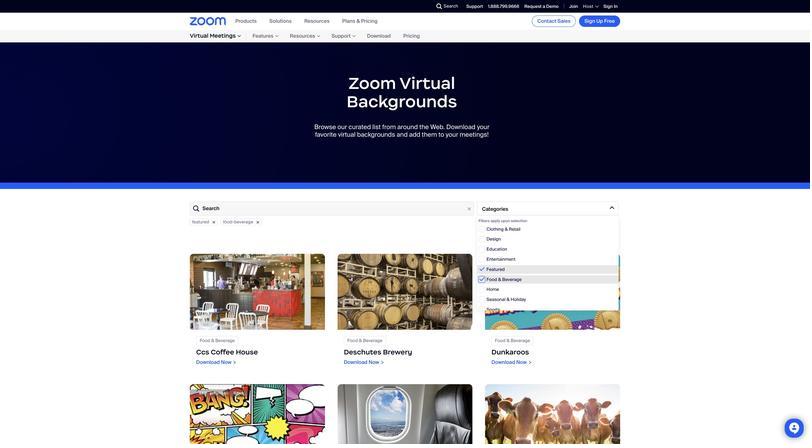 Task type: describe. For each thing, give the bounding box(es) containing it.
and
[[397, 130, 408, 139]]

virtual meetings button
[[190, 31, 246, 41]]

upon
[[501, 218, 510, 223]]

featured button
[[190, 219, 218, 225]]

& up coffee
[[211, 338, 214, 343]]

deschutes
[[344, 348, 381, 356]]

food-beverage button
[[221, 219, 262, 225]]

sales
[[558, 18, 571, 24]]

& down featured in the right bottom of the page
[[498, 276, 501, 282]]

download down plans & pricing link
[[367, 33, 391, 39]]

food & beverage for deschutes brewery
[[347, 338, 382, 343]]

support for support link
[[466, 3, 483, 9]]

up
[[596, 18, 603, 24]]

dunkaroos wallpaper image
[[485, 254, 620, 330]]

contact sales
[[537, 18, 571, 24]]

dunkaroos download now
[[492, 348, 529, 366]]

0 horizontal spatial your
[[446, 130, 458, 139]]

& left holiday
[[507, 297, 510, 302]]

dunkaroos
[[492, 348, 529, 356]]

filters
[[479, 218, 490, 223]]

request
[[524, 3, 542, 9]]

selection
[[511, 218, 527, 223]]

host
[[583, 3, 593, 9]]

education
[[487, 246, 507, 252]]

airplane seat image
[[338, 384, 473, 444]]

0 vertical spatial pricing
[[361, 18, 378, 24]]

join
[[569, 3, 578, 9]]

beverage
[[234, 219, 253, 225]]

beverage for ccs coffee house
[[215, 338, 235, 343]]

zoom virtual backgrounds main content
[[0, 42, 810, 444]]

list
[[372, 123, 381, 131]]

ccs coffee house download now
[[196, 348, 258, 366]]

getty images wallpaper image
[[190, 384, 325, 444]]

& right plans
[[356, 18, 360, 24]]

clothing
[[487, 226, 504, 232]]

food-beverage
[[223, 219, 253, 225]]

around
[[397, 123, 418, 131]]

request a demo link
[[524, 3, 559, 9]]

food for ccs coffee house
[[200, 338, 210, 343]]

add
[[409, 130, 420, 139]]

categories button
[[477, 202, 619, 216]]

Search text field
[[190, 202, 474, 216]]

brewery
[[383, 348, 412, 356]]

jeni's image
[[485, 384, 620, 444]]

retail
[[509, 226, 521, 232]]

& up the dunkaroos
[[507, 338, 510, 343]]

zoom
[[349, 73, 396, 93]]

food-
[[223, 219, 234, 225]]

design
[[487, 236, 501, 242]]

apply
[[491, 218, 500, 223]]

1.888.799.9666
[[488, 3, 519, 9]]

sign up free link
[[579, 16, 620, 27]]

download inside deschutes brewery download now
[[344, 359, 368, 366]]

image of barrels image
[[338, 254, 473, 330]]

backgrounds
[[357, 130, 395, 139]]

plans & pricing
[[342, 18, 378, 24]]

virtual inside virtual meetings popup button
[[190, 32, 208, 39]]

resources button
[[284, 31, 325, 41]]

resources for virtual meetings
[[290, 33, 315, 39]]

products button
[[235, 18, 257, 24]]

host button
[[583, 3, 599, 9]]

products
[[235, 18, 257, 24]]

pricing link
[[397, 31, 426, 41]]

in
[[614, 3, 618, 9]]

download inside browse our curated list from around the web. download your favorite virtual backgrounds and add them to your meetings!
[[446, 123, 476, 131]]

download link
[[361, 31, 397, 41]]

them
[[422, 130, 437, 139]]

favorite
[[315, 130, 337, 139]]

solutions button
[[269, 18, 292, 24]]

& up deschutes
[[359, 338, 362, 343]]

filters apply upon selection clothing & retail
[[479, 218, 527, 232]]

food & beverage down featured in the right bottom of the page
[[487, 276, 522, 282]]

browse our curated list from around the web. download your favorite virtual backgrounds and add them to your meetings!
[[314, 123, 490, 139]]

join link
[[569, 3, 578, 9]]

to
[[439, 130, 444, 139]]

virtual
[[338, 130, 356, 139]]

now inside the dunkaroos download now
[[516, 359, 527, 366]]

support for support popup button
[[332, 33, 351, 39]]



Task type: vqa. For each thing, say whether or not it's contained in the screenshot.
sign in
yes



Task type: locate. For each thing, give the bounding box(es) containing it.
food & beverage up coffee
[[200, 338, 235, 343]]

web.
[[430, 123, 445, 131]]

0 vertical spatial virtual
[[190, 32, 208, 39]]

food & beverage up deschutes
[[347, 338, 382, 343]]

2 now from the left
[[516, 359, 527, 366]]

food for deschutes brewery
[[347, 338, 358, 343]]

food & beverage up the dunkaroos
[[495, 338, 530, 343]]

search up featured button
[[203, 205, 219, 212]]

1 now from the left
[[221, 359, 231, 366]]

holiday
[[511, 297, 526, 302]]

support left 1.888.799.9666
[[466, 3, 483, 9]]

1 horizontal spatial virtual
[[400, 73, 455, 93]]

virtual meetings
[[190, 32, 236, 39]]

0 vertical spatial support
[[466, 3, 483, 9]]

beverage up the dunkaroos
[[511, 338, 530, 343]]

1 vertical spatial virtual
[[400, 73, 455, 93]]

meetings!
[[460, 130, 489, 139]]

categories
[[482, 206, 508, 212]]

seasonal & holiday
[[487, 297, 526, 302]]

house
[[236, 348, 258, 356]]

request a demo
[[524, 3, 559, 9]]

sign up free
[[585, 18, 615, 24]]

pricing
[[361, 18, 378, 24], [403, 33, 420, 39]]

download right to
[[446, 123, 476, 131]]

support link
[[466, 3, 483, 9]]

seasonal
[[487, 297, 506, 302]]

food up deschutes
[[347, 338, 358, 343]]

1 horizontal spatial your
[[477, 123, 490, 131]]

sign for sign in
[[604, 3, 613, 9]]

now inside ccs coffee house download now
[[221, 359, 231, 366]]

1 vertical spatial support
[[332, 33, 351, 39]]

backgrounds
[[347, 91, 457, 112]]

food & beverage for dunkaroos
[[495, 338, 530, 343]]

beverage up deschutes
[[363, 338, 382, 343]]

demo
[[546, 3, 559, 9]]

now
[[221, 359, 231, 366], [516, 359, 527, 366], [369, 359, 379, 366]]

1 horizontal spatial support
[[466, 3, 483, 9]]

beverage for deschutes brewery
[[363, 338, 382, 343]]

curated
[[349, 123, 371, 131]]

1 horizontal spatial sign
[[604, 3, 613, 9]]

zoom virtual backgrounds
[[347, 73, 457, 112]]

0 horizontal spatial pricing
[[361, 18, 378, 24]]

beverage down featured in the right bottom of the page
[[502, 276, 522, 282]]

search right search image
[[444, 3, 458, 9]]

sign inside sign up free link
[[585, 18, 595, 24]]

search image
[[436, 3, 442, 9]]

food up the "ccs"
[[200, 338, 210, 343]]

features button
[[246, 31, 284, 41]]

now inside deschutes brewery download now
[[369, 359, 379, 366]]

resources for products
[[304, 18, 330, 24]]

the
[[419, 123, 429, 131]]

sign in
[[604, 3, 618, 9]]

sign in link
[[604, 3, 618, 9]]

food & beverage for ccs coffee house
[[200, 338, 235, 343]]

download inside ccs coffee house download now
[[196, 359, 220, 366]]

1 vertical spatial sign
[[585, 18, 595, 24]]

features
[[253, 33, 273, 39]]

support
[[466, 3, 483, 9], [332, 33, 351, 39]]

support button
[[325, 31, 361, 41]]

0 horizontal spatial sign
[[585, 18, 595, 24]]

a
[[543, 3, 545, 9]]

entertainment
[[487, 256, 516, 262]]

0 horizontal spatial now
[[221, 359, 231, 366]]

download down deschutes
[[344, 359, 368, 366]]

sign left up on the right top of page
[[585, 18, 595, 24]]

search image
[[436, 3, 442, 9]]

sign for sign up free
[[585, 18, 595, 24]]

contact
[[537, 18, 556, 24]]

search
[[444, 3, 458, 9], [203, 205, 219, 212]]

sign left in
[[604, 3, 613, 9]]

ccs
[[196, 348, 209, 356]]

virtual
[[190, 32, 208, 39], [400, 73, 455, 93]]

1 vertical spatial resources
[[290, 33, 315, 39]]

home
[[487, 287, 499, 292]]

coffee
[[211, 348, 234, 356]]

plans
[[342, 18, 355, 24]]

1 vertical spatial pricing
[[403, 33, 420, 39]]

deschutes brewery download now
[[344, 348, 412, 366]]

meetings
[[210, 32, 236, 39]]

free
[[604, 18, 615, 24]]

your
[[477, 123, 490, 131], [446, 130, 458, 139]]

food & beverage
[[487, 276, 522, 282], [200, 338, 235, 343], [495, 338, 530, 343], [347, 338, 382, 343]]

contact sales link
[[532, 16, 576, 27]]

now down deschutes
[[369, 359, 379, 366]]

& down upon
[[505, 226, 508, 232]]

food up home
[[487, 276, 497, 282]]

& inside filters apply upon selection clothing & retail
[[505, 226, 508, 232]]

clear search image
[[466, 205, 473, 212]]

None search field
[[413, 1, 438, 11]]

beverage up coffee
[[215, 338, 235, 343]]

ccs coffee house image
[[190, 254, 325, 330]]

zoom logo image
[[190, 17, 226, 25]]

resources inside dropdown button
[[290, 33, 315, 39]]

resources down resources popup button
[[290, 33, 315, 39]]

&
[[356, 18, 360, 24], [505, 226, 508, 232], [498, 276, 501, 282], [507, 297, 510, 302], [211, 338, 214, 343], [507, 338, 510, 343], [359, 338, 362, 343]]

1 horizontal spatial now
[[369, 359, 379, 366]]

1 horizontal spatial search
[[444, 3, 458, 9]]

sports
[[487, 307, 500, 312]]

0 vertical spatial search
[[444, 3, 458, 9]]

now down the dunkaroos
[[516, 359, 527, 366]]

from
[[382, 123, 396, 131]]

virtual inside zoom virtual backgrounds
[[400, 73, 455, 93]]

0 horizontal spatial support
[[332, 33, 351, 39]]

featured
[[487, 266, 505, 272]]

beverage
[[502, 276, 522, 282], [215, 338, 235, 343], [511, 338, 530, 343], [363, 338, 382, 343]]

browse
[[314, 123, 336, 131]]

1.888.799.9666 link
[[488, 3, 519, 9]]

1 horizontal spatial pricing
[[403, 33, 420, 39]]

support down plans
[[332, 33, 351, 39]]

0 horizontal spatial virtual
[[190, 32, 208, 39]]

featured
[[192, 219, 209, 225]]

resources up resources dropdown button
[[304, 18, 330, 24]]

download
[[367, 33, 391, 39], [446, 123, 476, 131], [196, 359, 220, 366], [492, 359, 515, 366], [344, 359, 368, 366]]

3 now from the left
[[369, 359, 379, 366]]

food up the dunkaroos
[[495, 338, 506, 343]]

0 vertical spatial resources
[[304, 18, 330, 24]]

plans & pricing link
[[342, 18, 378, 24]]

food
[[487, 276, 497, 282], [200, 338, 210, 343], [495, 338, 506, 343], [347, 338, 358, 343]]

download down the "ccs"
[[196, 359, 220, 366]]

0 horizontal spatial search
[[203, 205, 219, 212]]

0 vertical spatial sign
[[604, 3, 613, 9]]

food for dunkaroos
[[495, 338, 506, 343]]

1 vertical spatial search
[[203, 205, 219, 212]]

download inside the dunkaroos download now
[[492, 359, 515, 366]]

resources button
[[304, 18, 330, 24]]

our
[[338, 123, 347, 131]]

download down the dunkaroos
[[492, 359, 515, 366]]

search inside zoom virtual backgrounds main content
[[203, 205, 219, 212]]

sign
[[604, 3, 613, 9], [585, 18, 595, 24]]

beverage for dunkaroos
[[511, 338, 530, 343]]

solutions
[[269, 18, 292, 24]]

support inside popup button
[[332, 33, 351, 39]]

now down coffee
[[221, 359, 231, 366]]

resources
[[304, 18, 330, 24], [290, 33, 315, 39]]

2 horizontal spatial now
[[516, 359, 527, 366]]



